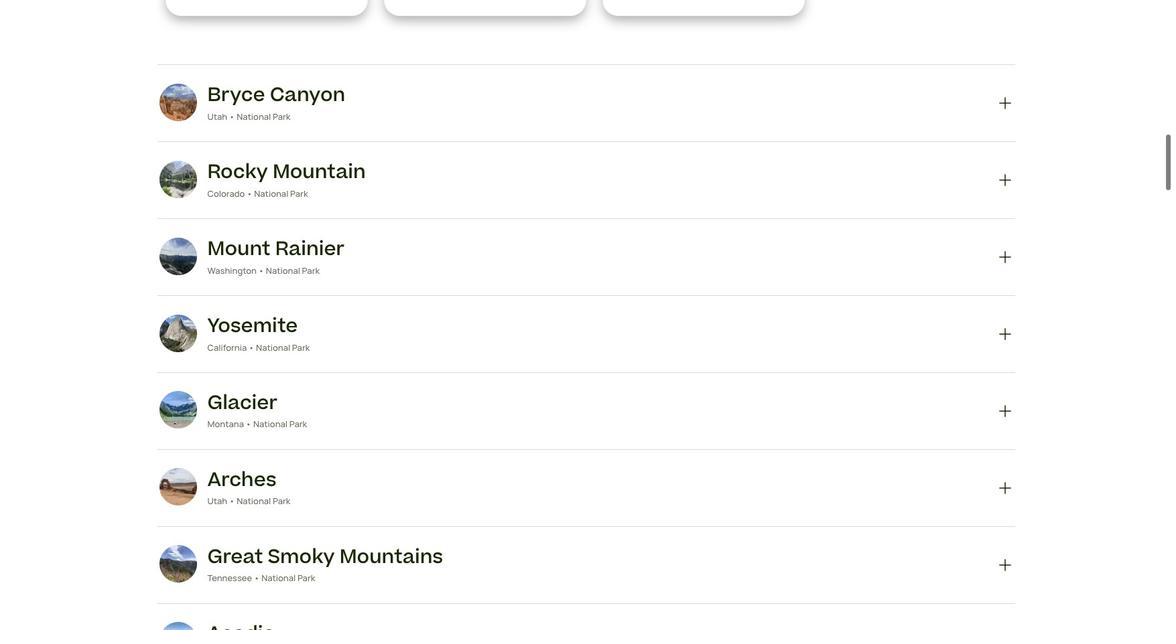 Task type: describe. For each thing, give the bounding box(es) containing it.
park inside the arches utah • national park
[[273, 496, 291, 508]]

park inside the rocky mountain colorado • national park
[[290, 188, 308, 200]]

• inside yosemite california • national park
[[249, 342, 254, 354]]

rocky
[[208, 158, 268, 187]]

canyon
[[270, 81, 346, 110]]

utah inside bryce canyon utah • national park
[[208, 111, 227, 123]]

montana
[[208, 419, 244, 431]]

cookie consent banner dialog
[[16, 567, 1157, 615]]

glacier image
[[159, 392, 197, 429]]

mountain
[[273, 158, 366, 187]]

mount rainier image
[[159, 238, 197, 275]]

park inside great smoky mountains tennessee • national park
[[298, 573, 315, 585]]

smoky
[[268, 544, 335, 572]]

national inside the arches utah • national park
[[237, 496, 271, 508]]

• inside the arches utah • national park
[[229, 496, 235, 508]]

mount rainier washington • national park
[[208, 236, 345, 277]]

mountains
[[340, 544, 443, 572]]

tennessee
[[208, 573, 252, 585]]

national inside the rocky mountain colorado • national park
[[254, 188, 289, 200]]

glacier montana • national park
[[208, 390, 307, 431]]

arches
[[208, 467, 277, 495]]

great
[[208, 544, 263, 572]]

arches image
[[159, 469, 197, 506]]

national inside mount rainier washington • national park
[[266, 265, 300, 277]]

washington
[[208, 265, 257, 277]]

bryce
[[208, 81, 265, 110]]

california
[[208, 342, 247, 354]]

• inside bryce canyon utah • national park
[[229, 111, 235, 123]]

park inside glacier montana • national park
[[289, 419, 307, 431]]

rocky mountain colorado • national park
[[208, 158, 366, 200]]



Task type: locate. For each thing, give the bounding box(es) containing it.
park
[[273, 111, 291, 123], [290, 188, 308, 200], [302, 265, 320, 277], [292, 342, 310, 354], [289, 419, 307, 431], [273, 496, 291, 508], [298, 573, 315, 585]]

national inside yosemite california • national park
[[256, 342, 291, 354]]

utah
[[208, 111, 227, 123], [208, 496, 227, 508]]

utah down bryce
[[208, 111, 227, 123]]

national down rocky
[[254, 188, 289, 200]]

• right washington
[[259, 265, 264, 277]]

utah inside the arches utah • national park
[[208, 496, 227, 508]]

• inside mount rainier washington • national park
[[259, 265, 264, 277]]

1 utah from the top
[[208, 111, 227, 123]]

0 vertical spatial utah
[[208, 111, 227, 123]]

national inside bryce canyon utah • national park
[[237, 111, 271, 123]]

bryce canyon image
[[159, 84, 197, 121]]

• right colorado
[[247, 188, 253, 200]]

colorado
[[208, 188, 245, 200]]

dialog
[[0, 0, 1173, 631]]

• down yosemite
[[249, 342, 254, 354]]

• inside great smoky mountains tennessee • national park
[[254, 573, 260, 585]]

national inside glacier montana • national park
[[253, 419, 288, 431]]

•
[[229, 111, 235, 123], [247, 188, 253, 200], [259, 265, 264, 277], [249, 342, 254, 354], [246, 419, 252, 431], [229, 496, 235, 508], [254, 573, 260, 585]]

park inside yosemite california • national park
[[292, 342, 310, 354]]

national down smoky
[[262, 573, 296, 585]]

• down bryce
[[229, 111, 235, 123]]

• inside the rocky mountain colorado • national park
[[247, 188, 253, 200]]

2 utah from the top
[[208, 496, 227, 508]]

park inside mount rainier washington • national park
[[302, 265, 320, 277]]

mount
[[208, 236, 271, 264]]

• inside glacier montana • national park
[[246, 419, 252, 431]]

utah down arches
[[208, 496, 227, 508]]

national down bryce
[[237, 111, 271, 123]]

national down rainier
[[266, 265, 300, 277]]

park inside bryce canyon utah • national park
[[273, 111, 291, 123]]

1 vertical spatial utah
[[208, 496, 227, 508]]

national down glacier
[[253, 419, 288, 431]]

rainier
[[275, 236, 345, 264]]

national down yosemite
[[256, 342, 291, 354]]

yosemite
[[208, 313, 298, 341]]

national inside great smoky mountains tennessee • national park
[[262, 573, 296, 585]]

• down arches
[[229, 496, 235, 508]]

bryce canyon utah • national park
[[208, 81, 346, 123]]

arches utah • national park
[[208, 467, 291, 508]]

national down arches
[[237, 496, 271, 508]]

• down glacier
[[246, 419, 252, 431]]

glacier
[[208, 390, 278, 418]]

rocky mountain image
[[159, 161, 197, 198]]

great smoky mountains image
[[159, 546, 197, 584]]

national
[[237, 111, 271, 123], [254, 188, 289, 200], [266, 265, 300, 277], [256, 342, 291, 354], [253, 419, 288, 431], [237, 496, 271, 508], [262, 573, 296, 585]]

yosemite image
[[159, 315, 197, 352]]

yosemite california • national park
[[208, 313, 310, 354]]

great smoky mountains tennessee • national park
[[208, 544, 443, 585]]

• right tennessee
[[254, 573, 260, 585]]



Task type: vqa. For each thing, say whether or not it's contained in the screenshot.
National inside the Arches Utah • National Park
yes



